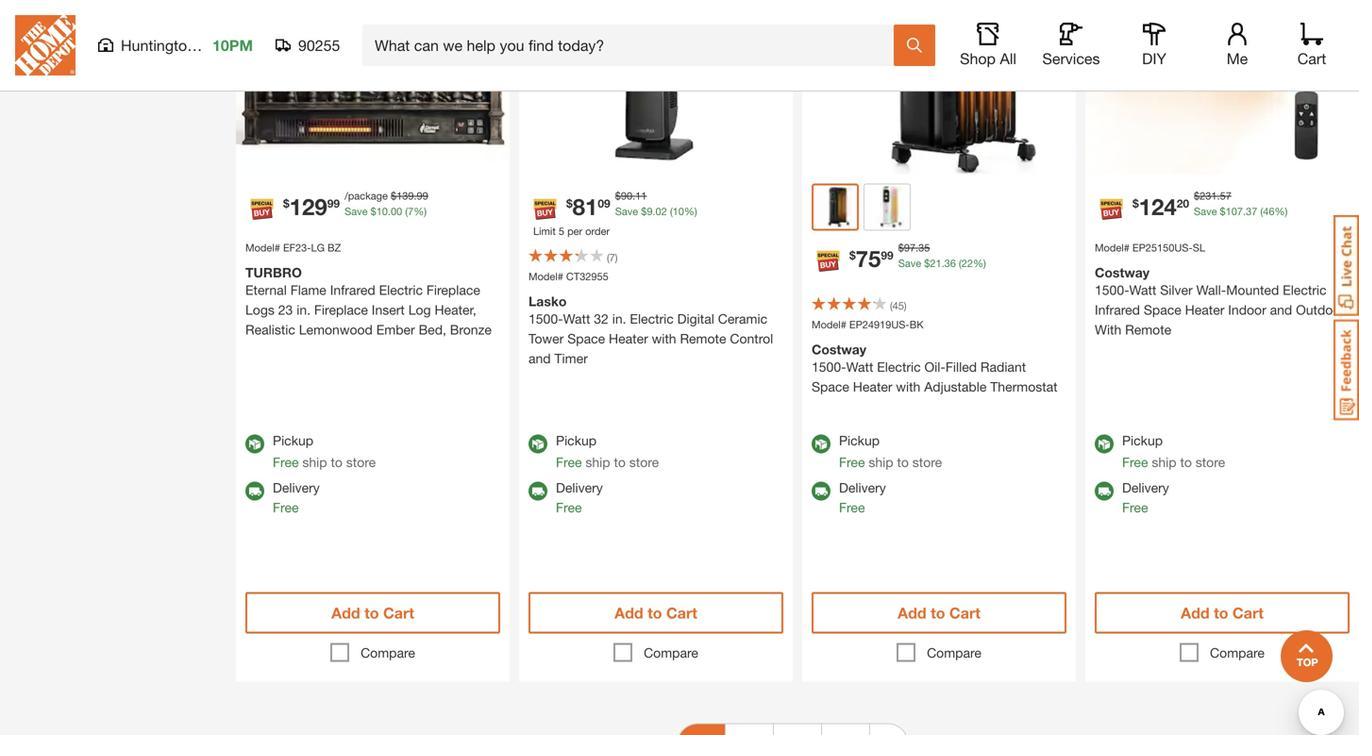 Task type: describe. For each thing, give the bounding box(es) containing it.
97
[[904, 242, 915, 254]]

live chat image
[[1334, 215, 1359, 316]]

lemonwood
[[299, 322, 373, 337]]

diy
[[1142, 50, 1166, 67]]

81
[[573, 193, 598, 220]]

me button
[[1207, 23, 1267, 68]]

90
[[621, 190, 632, 202]]

$ inside $ 124 20
[[1132, 197, 1139, 210]]

lasko 1500-watt 32 in. electric digital ceramic tower space heater with remote control and timer
[[528, 293, 773, 366]]

( up ct32955
[[607, 251, 609, 264]]

timer
[[554, 351, 588, 366]]

3 pickup free ship to store from the left
[[839, 433, 942, 470]]

eternal flame infrared electric fireplace logs 23 in. fireplace insert log heater, realistic lemonwood ember bed, bronze image
[[236, 0, 510, 174]]

huntington
[[121, 36, 195, 54]]

electric inside costway 1500-watt silver wall-mounted electric infrared space heater indoor and outdoor with remote
[[1283, 282, 1326, 298]]

heater inside costway 1500-watt electric oil-filled radiant space heater with adjustable thermostat
[[853, 379, 892, 394]]

02
[[655, 205, 667, 218]]

flame
[[290, 282, 326, 298]]

wall-
[[1196, 282, 1226, 298]]

available for pickup image for 81
[[528, 435, 547, 453]]

10 inside /package $ 139 . 99 save $ 10 . 00 ( 7 %)
[[376, 205, 388, 218]]

remote inside lasko 1500-watt 32 in. electric digital ceramic tower space heater with remote control and timer
[[680, 331, 726, 346]]

$ down 35
[[924, 257, 930, 269]]

36
[[944, 257, 956, 269]]

ship for 124
[[1152, 454, 1176, 470]]

store for 129
[[346, 454, 376, 470]]

radiant
[[980, 359, 1026, 375]]

adjustable
[[924, 379, 987, 394]]

heater,
[[435, 302, 476, 318]]

%) inside /package $ 139 . 99 save $ 10 . 00 ( 7 %)
[[414, 205, 427, 218]]

model# for model# ep24919us-bk
[[812, 318, 846, 331]]

3 compare from the left
[[927, 645, 981, 661]]

model# for model# ef23-lg bz
[[245, 242, 280, 254]]

heater inside costway 1500-watt silver wall-mounted electric infrared space heater indoor and outdoor with remote
[[1185, 302, 1224, 318]]

costway for costway 1500-watt silver wall-mounted electric infrared space heater indoor and outdoor with remote
[[1095, 265, 1150, 280]]

delivery for 129
[[273, 480, 320, 495]]

diy button
[[1124, 23, 1184, 68]]

digital
[[677, 311, 714, 327]]

add to cart for 124
[[1181, 604, 1264, 622]]

space inside costway 1500-watt electric oil-filled radiant space heater with adjustable thermostat
[[812, 379, 849, 394]]

$ down the "/package"
[[370, 205, 376, 218]]

32
[[594, 311, 609, 327]]

1 horizontal spatial fireplace
[[426, 282, 480, 298]]

$ right "09"
[[615, 190, 621, 202]]

available shipping image for (
[[812, 482, 830, 501]]

1500-watt 32 in. electric digital ceramic tower space heater with remote control and timer image
[[519, 0, 793, 174]]

available shipping image for 1500-watt silver wall-mounted electric infrared space heater indoor and outdoor with remote
[[1095, 482, 1114, 501]]

pickup free ship to store for 129
[[273, 433, 376, 470]]

services
[[1042, 50, 1100, 67]]

infrared inside costway 1500-watt silver wall-mounted electric infrared space heater indoor and outdoor with remote
[[1095, 302, 1140, 318]]

tower
[[528, 331, 564, 346]]

$ inside "$ 129 99"
[[283, 197, 289, 210]]

$ up 00
[[391, 190, 396, 202]]

watt for heater
[[846, 359, 873, 375]]

delivery free for 129
[[273, 480, 320, 515]]

save for $ 231 . 57 save $ 107 . 37 ( 46 %)
[[1194, 205, 1217, 218]]

23
[[278, 302, 293, 318]]

space inside costway 1500-watt silver wall-mounted electric infrared space heater indoor and outdoor with remote
[[1144, 302, 1181, 318]]

costway 1500-watt electric oil-filled radiant space heater with adjustable thermostat
[[812, 342, 1058, 394]]

remote inside costway 1500-watt silver wall-mounted electric infrared space heater indoor and outdoor with remote
[[1125, 322, 1171, 337]]

cart for 129
[[383, 604, 414, 622]]

pickup for 81
[[556, 433, 596, 448]]

add for 124
[[1181, 604, 1210, 622]]

( inside the $ 90 . 11 save $ 9 . 02 ( 10 %) limit 5 per order
[[670, 205, 673, 218]]

shop all button
[[958, 23, 1018, 68]]

store for 124
[[1196, 454, 1225, 470]]

bk
[[909, 318, 924, 331]]

cart for 124
[[1232, 604, 1264, 622]]

limit
[[533, 225, 556, 237]]

turbro eternal flame infrared electric fireplace logs 23 in. fireplace insert log heater, realistic lemonwood ember bed, bronze
[[245, 265, 492, 337]]

00
[[391, 205, 402, 218]]

save for $ 90 . 11 save $ 9 . 02 ( 10 %) limit 5 per order
[[615, 205, 638, 218]]

3 add to cart from the left
[[898, 604, 980, 622]]

%) for $ 231 . 57 save $ 107 . 37 ( 46 %)
[[1275, 205, 1288, 218]]

electric inside costway 1500-watt electric oil-filled radiant space heater with adjustable thermostat
[[877, 359, 921, 375]]

3 store from the left
[[912, 454, 942, 470]]

129
[[289, 193, 327, 220]]

cart link
[[1291, 23, 1333, 68]]

37
[[1246, 205, 1257, 218]]

( 45 )
[[890, 300, 907, 312]]

) for ( 7 )
[[615, 251, 618, 264]]

electric inside turbro eternal flame infrared electric fireplace logs 23 in. fireplace insert log heater, realistic lemonwood ember bed, bronze
[[379, 282, 423, 298]]

electric inside lasko 1500-watt 32 in. electric digital ceramic tower space heater with remote control and timer
[[630, 311, 674, 327]]

model# ef23-lg bz
[[245, 242, 341, 254]]

model# ep25150us-sl
[[1095, 242, 1205, 254]]

$ 129 99
[[283, 193, 340, 220]]

( inside $ 97 . 35 save $ 21 . 36 ( 22 %)
[[959, 257, 961, 269]]

%) for $ 90 . 11 save $ 9 . 02 ( 10 %) limit 5 per order
[[684, 205, 697, 218]]

99 for 129
[[327, 197, 340, 210]]

/package $ 139 . 99 save $ 10 . 00 ( 7 %)
[[345, 190, 428, 218]]

99 for 75
[[881, 249, 893, 262]]

add to cart button for 129
[[245, 592, 500, 634]]

me
[[1227, 50, 1248, 67]]

eternal
[[245, 282, 287, 298]]

bronze
[[450, 322, 492, 337]]

$ left 35
[[898, 242, 904, 254]]

pickup free ship to store for 124
[[1122, 433, 1225, 470]]

add to cart button for 124
[[1095, 592, 1350, 634]]

ep25150us-
[[1132, 242, 1193, 254]]

22
[[961, 257, 973, 269]]

in. inside lasko 1500-watt 32 in. electric digital ceramic tower space heater with remote control and timer
[[612, 311, 626, 327]]

outdoor
[[1296, 302, 1345, 318]]

$ 90 . 11 save $ 9 . 02 ( 10 %) limit 5 per order
[[533, 190, 697, 237]]

add for 129
[[331, 604, 360, 622]]

delivery free for 81
[[556, 480, 603, 515]]

ep24919us-
[[849, 318, 910, 331]]

45
[[892, 300, 904, 312]]

realistic
[[245, 322, 295, 337]]

pickup for 124
[[1122, 433, 1163, 448]]

( inside $ 231 . 57 save $ 107 . 37 ( 46 %)
[[1260, 205, 1263, 218]]

available for pickup image
[[1095, 435, 1114, 453]]

control
[[730, 331, 773, 346]]

add for 81
[[614, 604, 643, 622]]

1500-watt electric oil-filled radiant space heater with adjustable thermostat image
[[802, 0, 1076, 174]]

1500- for 1500-watt 32 in. electric digital ceramic tower space heater with remote control and timer
[[528, 311, 563, 327]]

ef23-
[[283, 242, 311, 254]]

add to cart for 129
[[331, 604, 414, 622]]

1 vertical spatial fireplace
[[314, 302, 368, 318]]

sl
[[1193, 242, 1205, 254]]

75
[[856, 245, 881, 272]]

shop all
[[960, 50, 1016, 67]]

21
[[930, 257, 941, 269]]

10 inside the $ 90 . 11 save $ 9 . 02 ( 10 %) limit 5 per order
[[673, 205, 684, 218]]

$ down 57
[[1220, 205, 1226, 218]]

7 inside /package $ 139 . 99 save $ 10 . 00 ( 7 %)
[[408, 205, 414, 218]]

99 inside /package $ 139 . 99 save $ 10 . 00 ( 7 %)
[[417, 190, 428, 202]]

( inside /package $ 139 . 99 save $ 10 . 00 ( 7 %)
[[405, 205, 408, 218]]

3 ship from the left
[[869, 454, 893, 470]]

huntington park
[[121, 36, 230, 54]]

in. inside turbro eternal flame infrared electric fireplace logs 23 in. fireplace insert log heater, realistic lemonwood ember bed, bronze
[[297, 302, 310, 318]]

$ 81 09
[[566, 193, 610, 220]]



Task type: vqa. For each thing, say whether or not it's contained in the screenshot.
Battery
no



Task type: locate. For each thing, give the bounding box(es) containing it.
1 horizontal spatial 1500-
[[812, 359, 846, 375]]

watt inside costway 1500-watt silver wall-mounted electric infrared space heater indoor and outdoor with remote
[[1129, 282, 1156, 298]]

%) inside $ 97 . 35 save $ 21 . 36 ( 22 %)
[[973, 257, 986, 269]]

.
[[414, 190, 417, 202], [632, 190, 635, 202], [1217, 190, 1220, 202], [388, 205, 391, 218], [653, 205, 655, 218], [1243, 205, 1246, 218], [915, 242, 918, 254], [941, 257, 944, 269]]

0 horizontal spatial costway
[[812, 342, 866, 357]]

7 down order
[[609, 251, 615, 264]]

1 vertical spatial space
[[567, 331, 605, 346]]

) up ep24919us-
[[904, 300, 907, 312]]

1 vertical spatial 7
[[609, 251, 615, 264]]

with
[[1095, 322, 1121, 337]]

0 horizontal spatial with
[[652, 331, 676, 346]]

available shipping image for 129
[[245, 482, 264, 501]]

90255 button
[[276, 36, 341, 55]]

2 pickup from the left
[[556, 433, 596, 448]]

0 horizontal spatial space
[[567, 331, 605, 346]]

ember
[[376, 322, 415, 337]]

1 horizontal spatial 7
[[609, 251, 615, 264]]

7
[[408, 205, 414, 218], [609, 251, 615, 264]]

costway down model# ep25150us-sl
[[1095, 265, 1150, 280]]

10pm
[[212, 36, 253, 54]]

0 vertical spatial and
[[1270, 302, 1292, 318]]

with inside lasko 1500-watt 32 in. electric digital ceramic tower space heater with remote control and timer
[[652, 331, 676, 346]]

save inside $ 97 . 35 save $ 21 . 36 ( 22 %)
[[898, 257, 921, 269]]

1500- inside costway 1500-watt silver wall-mounted electric infrared space heater indoor and outdoor with remote
[[1095, 282, 1129, 298]]

2 available for pickup image from the left
[[528, 435, 547, 453]]

3 delivery from the left
[[839, 480, 886, 495]]

3 pickup from the left
[[839, 433, 880, 448]]

1 horizontal spatial with
[[896, 379, 920, 394]]

99
[[417, 190, 428, 202], [327, 197, 340, 210], [881, 249, 893, 262]]

electric left digital
[[630, 311, 674, 327]]

save inside /package $ 139 . 99 save $ 10 . 00 ( 7 %)
[[345, 205, 368, 218]]

space
[[1144, 302, 1181, 318], [567, 331, 605, 346], [812, 379, 849, 394]]

compare for 124
[[1210, 645, 1265, 661]]

1500-watt silver wall-mounted electric infrared space heater indoor and outdoor with remote image
[[1085, 0, 1359, 174]]

09
[[598, 197, 610, 210]]

0 horizontal spatial 1500-
[[528, 311, 563, 327]]

services button
[[1041, 23, 1101, 68]]

navigation
[[227, 710, 1359, 735]]

1 available shipping image from the left
[[245, 482, 264, 501]]

1 add from the left
[[331, 604, 360, 622]]

1 horizontal spatial infrared
[[1095, 302, 1140, 318]]

) for ( 45 )
[[904, 300, 907, 312]]

save down 231
[[1194, 205, 1217, 218]]

2 vertical spatial space
[[812, 379, 849, 394]]

107
[[1226, 205, 1243, 218]]

save for $ 97 . 35 save $ 21 . 36 ( 22 %)
[[898, 257, 921, 269]]

add
[[331, 604, 360, 622], [614, 604, 643, 622], [898, 604, 926, 622], [1181, 604, 1210, 622]]

2 compare from the left
[[644, 645, 698, 661]]

model# up lasko
[[528, 270, 563, 283]]

and inside lasko 1500-watt 32 in. electric digital ceramic tower space heater with remote control and timer
[[528, 351, 551, 366]]

1 horizontal spatial heater
[[853, 379, 892, 394]]

20
[[1177, 197, 1189, 210]]

costway
[[1095, 265, 1150, 280], [812, 342, 866, 357]]

$ right 20
[[1194, 190, 1200, 202]]

( 7 )
[[607, 251, 618, 264]]

electric up outdoor
[[1283, 282, 1326, 298]]

1 vertical spatial with
[[896, 379, 920, 394]]

1 vertical spatial 1500-
[[528, 311, 563, 327]]

%) right 02
[[684, 205, 697, 218]]

turbro
[[245, 265, 302, 280]]

save inside $ 231 . 57 save $ 107 . 37 ( 46 %)
[[1194, 205, 1217, 218]]

(
[[405, 205, 408, 218], [670, 205, 673, 218], [1260, 205, 1263, 218], [607, 251, 609, 264], [959, 257, 961, 269], [890, 300, 892, 312]]

electric
[[379, 282, 423, 298], [1283, 282, 1326, 298], [630, 311, 674, 327], [877, 359, 921, 375]]

feedback link image
[[1334, 319, 1359, 421]]

available shipping image
[[245, 482, 264, 501], [528, 482, 547, 501]]

4 pickup free ship to store from the left
[[1122, 433, 1225, 470]]

%) right the 37 at the right
[[1275, 205, 1288, 218]]

with left control on the top of the page
[[652, 331, 676, 346]]

0 horizontal spatial available shipping image
[[245, 482, 264, 501]]

0 vertical spatial costway
[[1095, 265, 1150, 280]]

11
[[635, 190, 647, 202]]

3 available for pickup image from the left
[[812, 435, 830, 453]]

save inside the $ 90 . 11 save $ 9 . 02 ( 10 %) limit 5 per order
[[615, 205, 638, 218]]

99 inside $ 75 99
[[881, 249, 893, 262]]

compare for 129
[[361, 645, 415, 661]]

model# ct32955
[[528, 270, 609, 283]]

%) inside the $ 90 . 11 save $ 9 . 02 ( 10 %) limit 5 per order
[[684, 205, 697, 218]]

$ 75 99
[[849, 245, 893, 272]]

0 vertical spatial heater
[[1185, 302, 1224, 318]]

1500- down lasko
[[528, 311, 563, 327]]

store
[[346, 454, 376, 470], [629, 454, 659, 470], [912, 454, 942, 470], [1196, 454, 1225, 470]]

1500- up with
[[1095, 282, 1129, 298]]

2 available shipping image from the left
[[528, 482, 547, 501]]

( up ep24919us-
[[890, 300, 892, 312]]

0 horizontal spatial available shipping image
[[812, 482, 830, 501]]

1 available for pickup image from the left
[[245, 435, 264, 453]]

124
[[1139, 193, 1177, 220]]

3 add to cart button from the left
[[812, 592, 1066, 634]]

thermostat
[[990, 379, 1058, 394]]

2 vertical spatial 1500-
[[812, 359, 846, 375]]

filled
[[945, 359, 977, 375]]

%) for $ 97 . 35 save $ 21 . 36 ( 22 %)
[[973, 257, 986, 269]]

$ up "per"
[[566, 197, 573, 210]]

model#
[[245, 242, 280, 254], [1095, 242, 1130, 254], [528, 270, 563, 283], [812, 318, 846, 331]]

1 horizontal spatial available shipping image
[[1095, 482, 1114, 501]]

with left adjustable
[[896, 379, 920, 394]]

watt inside costway 1500-watt electric oil-filled radiant space heater with adjustable thermostat
[[846, 359, 873, 375]]

model# left ep25150us-
[[1095, 242, 1130, 254]]

1 delivery from the left
[[273, 480, 320, 495]]

watt down the model# ep24919us-bk
[[846, 359, 873, 375]]

compare for 81
[[644, 645, 698, 661]]

add to cart button
[[245, 592, 500, 634], [528, 592, 783, 634], [812, 592, 1066, 634], [1095, 592, 1350, 634]]

logs
[[245, 302, 274, 318]]

costway inside costway 1500-watt electric oil-filled radiant space heater with adjustable thermostat
[[812, 342, 866, 357]]

oil-
[[924, 359, 945, 375]]

99 left the "/package"
[[327, 197, 340, 210]]

( right 36 on the top of page
[[959, 257, 961, 269]]

%) right 36 on the top of page
[[973, 257, 986, 269]]

the home depot logo image
[[15, 15, 76, 76]]

space down the model# ep24919us-bk
[[812, 379, 849, 394]]

1 pickup from the left
[[273, 433, 313, 448]]

space down silver
[[1144, 302, 1181, 318]]

ceramic
[[718, 311, 767, 327]]

white image
[[866, 186, 908, 228]]

available shipping image for 81
[[528, 482, 547, 501]]

2 horizontal spatial 1500-
[[1095, 282, 1129, 298]]

free
[[273, 454, 299, 470], [556, 454, 582, 470], [839, 454, 865, 470], [1122, 454, 1148, 470], [273, 500, 299, 515], [556, 500, 582, 515], [839, 500, 865, 515], [1122, 500, 1148, 515]]

cart for 81
[[666, 604, 697, 622]]

2 horizontal spatial heater
[[1185, 302, 1224, 318]]

0 horizontal spatial heater
[[609, 331, 648, 346]]

$ down "black" image
[[849, 249, 856, 262]]

1 horizontal spatial )
[[904, 300, 907, 312]]

0 horizontal spatial 7
[[408, 205, 414, 218]]

2 horizontal spatial watt
[[1129, 282, 1156, 298]]

ship for 81
[[585, 454, 610, 470]]

4 delivery from the left
[[1122, 480, 1169, 495]]

1 horizontal spatial and
[[1270, 302, 1292, 318]]

99 right 139
[[417, 190, 428, 202]]

2 add to cart button from the left
[[528, 592, 783, 634]]

0 horizontal spatial available for pickup image
[[245, 435, 264, 453]]

$ up the 'model# ef23-lg bz'
[[283, 197, 289, 210]]

pickup for 129
[[273, 433, 313, 448]]

1 store from the left
[[346, 454, 376, 470]]

2 10 from the left
[[673, 205, 684, 218]]

indoor
[[1228, 302, 1266, 318]]

and
[[1270, 302, 1292, 318], [528, 351, 551, 366]]

costway for costway 1500-watt electric oil-filled radiant space heater with adjustable thermostat
[[812, 342, 866, 357]]

heater
[[1185, 302, 1224, 318], [609, 331, 648, 346], [853, 379, 892, 394]]

save down the "/package"
[[345, 205, 368, 218]]

watt for tower
[[563, 311, 590, 327]]

available for pickup image for 129
[[245, 435, 264, 453]]

save down 97
[[898, 257, 921, 269]]

delivery free
[[273, 480, 320, 515], [556, 480, 603, 515], [839, 480, 886, 515], [1122, 480, 1169, 515]]

1 available shipping image from the left
[[812, 482, 830, 501]]

2 ship from the left
[[585, 454, 610, 470]]

5
[[559, 225, 564, 237]]

0 horizontal spatial and
[[528, 351, 551, 366]]

0 horizontal spatial in.
[[297, 302, 310, 318]]

1 vertical spatial watt
[[563, 311, 590, 327]]

1 horizontal spatial available shipping image
[[528, 482, 547, 501]]

all
[[1000, 50, 1016, 67]]

1 vertical spatial infrared
[[1095, 302, 1140, 318]]

park
[[200, 36, 230, 54]]

insert
[[372, 302, 405, 318]]

1 horizontal spatial in.
[[612, 311, 626, 327]]

available for pickup image
[[245, 435, 264, 453], [528, 435, 547, 453], [812, 435, 830, 453]]

costway down the model# ep24919us-bk
[[812, 342, 866, 357]]

( right 02
[[670, 205, 673, 218]]

model# up turbro on the top of page
[[245, 242, 280, 254]]

and inside costway 1500-watt silver wall-mounted electric infrared space heater indoor and outdoor with remote
[[1270, 302, 1292, 318]]

watt for space
[[1129, 282, 1156, 298]]

$ 124 20
[[1132, 193, 1189, 220]]

/package
[[345, 190, 388, 202]]

$ 231 . 57 save $ 107 . 37 ( 46 %)
[[1194, 190, 1288, 218]]

and down tower
[[528, 351, 551, 366]]

57
[[1220, 190, 1231, 202]]

0 vertical spatial watt
[[1129, 282, 1156, 298]]

( right the 37 at the right
[[1260, 205, 1263, 218]]

0 horizontal spatial 10
[[376, 205, 388, 218]]

10 left 00
[[376, 205, 388, 218]]

0 horizontal spatial )
[[615, 251, 618, 264]]

46
[[1263, 205, 1275, 218]]

1 vertical spatial heater
[[609, 331, 648, 346]]

remote right with
[[1125, 322, 1171, 337]]

1 add to cart from the left
[[331, 604, 414, 622]]

0 vertical spatial infrared
[[330, 282, 375, 298]]

%) down 139
[[414, 205, 427, 218]]

space down the 32
[[567, 331, 605, 346]]

10 right 02
[[673, 205, 684, 218]]

2 horizontal spatial available for pickup image
[[812, 435, 830, 453]]

model# for model# ct32955
[[528, 270, 563, 283]]

4 compare from the left
[[1210, 645, 1265, 661]]

2 available shipping image from the left
[[1095, 482, 1114, 501]]

1 compare from the left
[[361, 645, 415, 661]]

infrared up insert
[[330, 282, 375, 298]]

0 horizontal spatial 99
[[327, 197, 340, 210]]

1 pickup free ship to store from the left
[[273, 433, 376, 470]]

1500-
[[1095, 282, 1129, 298], [528, 311, 563, 327], [812, 359, 846, 375]]

4 ship from the left
[[1152, 454, 1176, 470]]

3 add from the left
[[898, 604, 926, 622]]

0 horizontal spatial fireplace
[[314, 302, 368, 318]]

watt left the 32
[[563, 311, 590, 327]]

bed,
[[419, 322, 446, 337]]

$ inside $ 81 09
[[566, 197, 573, 210]]

ct32955
[[566, 270, 609, 283]]

139
[[396, 190, 414, 202]]

remote down digital
[[680, 331, 726, 346]]

1 vertical spatial )
[[904, 300, 907, 312]]

0 vertical spatial with
[[652, 331, 676, 346]]

0 vertical spatial space
[[1144, 302, 1181, 318]]

0 horizontal spatial watt
[[563, 311, 590, 327]]

add to cart for 81
[[614, 604, 697, 622]]

231
[[1200, 190, 1217, 202]]

1 horizontal spatial 99
[[417, 190, 428, 202]]

1500- down the model# ep24919us-bk
[[812, 359, 846, 375]]

%) inside $ 231 . 57 save $ 107 . 37 ( 46 %)
[[1275, 205, 1288, 218]]

delivery for 81
[[556, 480, 603, 495]]

0 horizontal spatial infrared
[[330, 282, 375, 298]]

store for 81
[[629, 454, 659, 470]]

fireplace up heater,
[[426, 282, 480, 298]]

watt left silver
[[1129, 282, 1156, 298]]

infrared up with
[[1095, 302, 1140, 318]]

2 delivery free from the left
[[556, 480, 603, 515]]

cart
[[1297, 50, 1326, 67], [383, 604, 414, 622], [666, 604, 697, 622], [949, 604, 980, 622], [1232, 604, 1264, 622]]

$ up model# ep25150us-sl
[[1132, 197, 1139, 210]]

1500- for 1500-watt silver wall-mounted electric infrared space heater indoor and outdoor with remote
[[1095, 282, 1129, 298]]

4 store from the left
[[1196, 454, 1225, 470]]

mounted
[[1226, 282, 1279, 298]]

0 horizontal spatial remote
[[680, 331, 726, 346]]

space inside lasko 1500-watt 32 in. electric digital ceramic tower space heater with remote control and timer
[[567, 331, 605, 346]]

1 vertical spatial costway
[[812, 342, 866, 357]]

1500- inside lasko 1500-watt 32 in. electric digital ceramic tower space heater with remote control and timer
[[528, 311, 563, 327]]

watt inside lasko 1500-watt 32 in. electric digital ceramic tower space heater with remote control and timer
[[563, 311, 590, 327]]

model# left ep24919us-
[[812, 318, 846, 331]]

1 delivery free from the left
[[273, 480, 320, 515]]

1 horizontal spatial remote
[[1125, 322, 1171, 337]]

1500- for 1500-watt electric oil-filled radiant space heater with adjustable thermostat
[[812, 359, 846, 375]]

4 add to cart button from the left
[[1095, 592, 1350, 634]]

infrared inside turbro eternal flame infrared electric fireplace logs 23 in. fireplace insert log heater, realistic lemonwood ember bed, bronze
[[330, 282, 375, 298]]

in. right 23
[[297, 302, 310, 318]]

3 delivery free from the left
[[839, 480, 886, 515]]

lg
[[311, 242, 325, 254]]

costway 1500-watt silver wall-mounted electric infrared space heater indoor and outdoor with remote
[[1095, 265, 1345, 337]]

4 add to cart from the left
[[1181, 604, 1264, 622]]

2 delivery from the left
[[556, 480, 603, 495]]

electric left oil-
[[877, 359, 921, 375]]

pickup
[[273, 433, 313, 448], [556, 433, 596, 448], [839, 433, 880, 448], [1122, 433, 1163, 448]]

electric up insert
[[379, 282, 423, 298]]

bz
[[327, 242, 341, 254]]

0 vertical spatial )
[[615, 251, 618, 264]]

order
[[585, 225, 610, 237]]

heater inside lasko 1500-watt 32 in. electric digital ceramic tower space heater with remote control and timer
[[609, 331, 648, 346]]

pickup free ship to store for 81
[[556, 433, 659, 470]]

0 vertical spatial 7
[[408, 205, 414, 218]]

35
[[918, 242, 930, 254]]

costway inside costway 1500-watt silver wall-mounted electric infrared space heater indoor and outdoor with remote
[[1095, 265, 1150, 280]]

2 horizontal spatial space
[[1144, 302, 1181, 318]]

2 vertical spatial heater
[[853, 379, 892, 394]]

0 vertical spatial fireplace
[[426, 282, 480, 298]]

model# ep24919us-bk
[[812, 318, 924, 331]]

1 ship from the left
[[302, 454, 327, 470]]

with inside costway 1500-watt electric oil-filled radiant space heater with adjustable thermostat
[[896, 379, 920, 394]]

ship for 129
[[302, 454, 327, 470]]

2 pickup free ship to store from the left
[[556, 433, 659, 470]]

save down 90
[[615, 205, 638, 218]]

1 vertical spatial and
[[528, 351, 551, 366]]

delivery for 124
[[1122, 480, 1169, 495]]

1 horizontal spatial space
[[812, 379, 849, 394]]

1 horizontal spatial available for pickup image
[[528, 435, 547, 453]]

2 add to cart from the left
[[614, 604, 697, 622]]

9
[[647, 205, 653, 218]]

available shipping image
[[812, 482, 830, 501], [1095, 482, 1114, 501]]

( right 00
[[405, 205, 408, 218]]

2 horizontal spatial 99
[[881, 249, 893, 262]]

1500- inside costway 1500-watt electric oil-filled radiant space heater with adjustable thermostat
[[812, 359, 846, 375]]

$ 97 . 35 save $ 21 . 36 ( 22 %)
[[898, 242, 986, 269]]

99 inside "$ 129 99"
[[327, 197, 340, 210]]

2 store from the left
[[629, 454, 659, 470]]

in. right the 32
[[612, 311, 626, 327]]

fireplace up lemonwood at the left top of page
[[314, 302, 368, 318]]

$ inside $ 75 99
[[849, 249, 856, 262]]

fireplace
[[426, 282, 480, 298], [314, 302, 368, 318]]

delivery free for 124
[[1122, 480, 1169, 515]]

ship
[[302, 454, 327, 470], [585, 454, 610, 470], [869, 454, 893, 470], [1152, 454, 1176, 470]]

model# for model# ep25150us-sl
[[1095, 242, 1130, 254]]

1 10 from the left
[[376, 205, 388, 218]]

90255
[[298, 36, 340, 54]]

silver
[[1160, 282, 1193, 298]]

10
[[376, 205, 388, 218], [673, 205, 684, 218]]

and right indoor
[[1270, 302, 1292, 318]]

2 add from the left
[[614, 604, 643, 622]]

4 pickup from the left
[[1122, 433, 1163, 448]]

$ down the 11
[[641, 205, 647, 218]]

shop
[[960, 50, 996, 67]]

add to cart button for 81
[[528, 592, 783, 634]]

) down the $ 90 . 11 save $ 9 . 02 ( 10 %) limit 5 per order
[[615, 251, 618, 264]]

pickup free ship to store
[[273, 433, 376, 470], [556, 433, 659, 470], [839, 433, 942, 470], [1122, 433, 1225, 470]]

0 vertical spatial 1500-
[[1095, 282, 1129, 298]]

1 horizontal spatial costway
[[1095, 265, 1150, 280]]

4 delivery free from the left
[[1122, 480, 1169, 515]]

log
[[408, 302, 431, 318]]

99 left 97
[[881, 249, 893, 262]]

7 right 00
[[408, 205, 414, 218]]

1 add to cart button from the left
[[245, 592, 500, 634]]

2 vertical spatial watt
[[846, 359, 873, 375]]

1 horizontal spatial watt
[[846, 359, 873, 375]]

What can we help you find today? search field
[[375, 25, 893, 65]]

per
[[567, 225, 582, 237]]

4 add from the left
[[1181, 604, 1210, 622]]

1 horizontal spatial 10
[[673, 205, 684, 218]]

black image
[[815, 187, 855, 227]]



